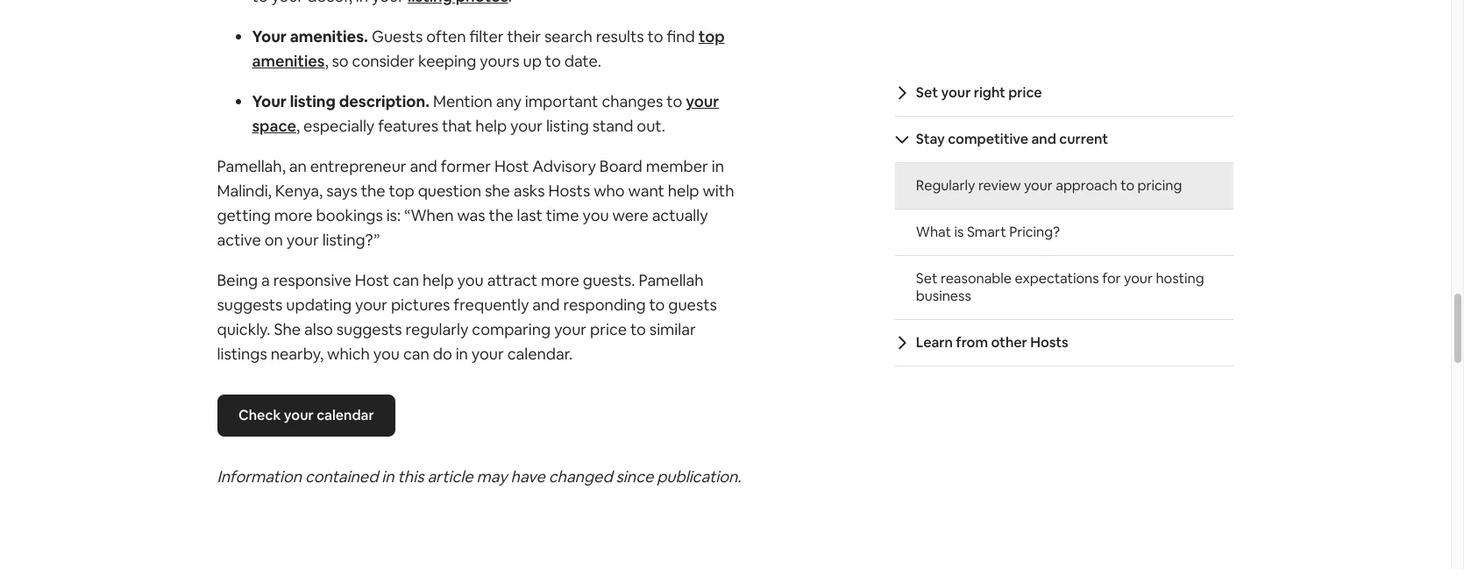 Task type: locate. For each thing, give the bounding box(es) containing it.
2 horizontal spatial help
[[668, 181, 699, 201]]

2 horizontal spatial in
[[712, 156, 724, 176]]

your listing description. mention any important changes to
[[252, 91, 686, 111]]

top up the is:
[[389, 181, 414, 201]]

from
[[956, 333, 988, 352]]

to left similar at the left of the page
[[630, 319, 646, 339]]

,
[[325, 51, 328, 71], [296, 116, 300, 136]]

hosts down the advisory
[[549, 181, 590, 201]]

set inside set reasonable expectations for your hosting business
[[916, 269, 938, 288]]

1 horizontal spatial in
[[456, 344, 468, 364]]

0 horizontal spatial in
[[382, 466, 394, 487]]

1 vertical spatial hosts
[[1030, 333, 1069, 352]]

keeping
[[418, 51, 476, 71]]

1 horizontal spatial listing
[[546, 116, 589, 136]]

0 horizontal spatial the
[[361, 181, 385, 201]]

1 horizontal spatial price
[[1009, 83, 1042, 102]]

0 vertical spatial the
[[361, 181, 385, 201]]

to down pamellah
[[649, 295, 665, 315]]

0 vertical spatial set
[[916, 83, 938, 102]]

1 vertical spatial ,
[[296, 116, 300, 136]]

you
[[583, 205, 609, 225], [457, 270, 484, 290], [373, 344, 400, 364]]

set inside dropdown button
[[916, 83, 938, 102]]

1 vertical spatial suggests
[[336, 319, 402, 339]]

pamellah,
[[217, 156, 286, 176]]

updating
[[286, 295, 352, 315]]

0 horizontal spatial ,
[[296, 116, 300, 136]]

the down entrepreneur
[[361, 181, 385, 201]]

to right changes
[[667, 91, 682, 111]]

1 set from the top
[[916, 83, 938, 102]]

1 vertical spatial help
[[668, 181, 699, 201]]

expectations
[[1015, 269, 1099, 288]]

set your right price
[[916, 83, 1042, 102]]

0 horizontal spatial listing
[[290, 91, 336, 111]]

regularly
[[406, 319, 469, 339]]

1 vertical spatial and
[[410, 156, 437, 176]]

time
[[546, 205, 579, 225]]

listing down important
[[546, 116, 589, 136]]

and up question
[[410, 156, 437, 176]]

can left do
[[403, 344, 429, 364]]

set your right price button
[[895, 70, 1234, 117]]

you inside pamellah, an entrepreneur and former host advisory board member in malindi, kenya, says the top question she asks hosts who want help with getting more bookings is: "when was the last time you were actually active on your listing?"
[[583, 205, 609, 225]]

check
[[238, 406, 281, 424]]

top
[[699, 26, 725, 46], [389, 181, 414, 201]]

member
[[646, 156, 708, 176]]

0 vertical spatial listing
[[290, 91, 336, 111]]

0 vertical spatial you
[[583, 205, 609, 225]]

your right check
[[284, 406, 313, 424]]

1 vertical spatial your
[[252, 91, 287, 111]]

similar
[[650, 319, 696, 339]]

0 horizontal spatial and
[[410, 156, 437, 176]]

top right find
[[699, 26, 725, 46]]

help up pictures
[[423, 270, 454, 290]]

1 horizontal spatial host
[[494, 156, 529, 176]]

in right do
[[456, 344, 468, 364]]

0 vertical spatial and
[[1032, 130, 1056, 148]]

help down any
[[476, 116, 507, 136]]

their
[[507, 26, 541, 46]]

your right review
[[1024, 176, 1053, 195]]

0 vertical spatial your
[[252, 26, 287, 46]]

1 horizontal spatial and
[[532, 295, 560, 315]]

that
[[442, 116, 472, 136]]

1 horizontal spatial ,
[[325, 51, 328, 71]]

you up "frequently"
[[457, 270, 484, 290]]

suggests up quickly.
[[217, 295, 283, 315]]

guests
[[668, 295, 717, 315]]

set down what
[[916, 269, 938, 288]]

, for , so consider keeping yours up to date.
[[325, 51, 328, 71]]

1 vertical spatial host
[[355, 270, 389, 290]]

listing up especially
[[290, 91, 336, 111]]

1 vertical spatial in
[[456, 344, 468, 364]]

0 vertical spatial in
[[712, 156, 724, 176]]

1 vertical spatial the
[[489, 205, 513, 225]]

0 vertical spatial host
[[494, 156, 529, 176]]

this
[[398, 466, 424, 487]]

2 horizontal spatial you
[[583, 205, 609, 225]]

0 horizontal spatial help
[[423, 270, 454, 290]]

actually
[[652, 205, 708, 225]]

0 vertical spatial help
[[476, 116, 507, 136]]

2 your from the top
[[252, 91, 287, 111]]

your down any
[[510, 116, 543, 136]]

were
[[612, 205, 649, 225]]

1 vertical spatial set
[[916, 269, 938, 288]]

which
[[327, 344, 370, 364]]

1 your from the top
[[252, 26, 287, 46]]

in inside "being a responsive host can help you attract more guests. pamellah suggests updating your pictures frequently and responding to guests quickly. she also suggests regularly comparing your price to similar listings nearby, which you can do in your calendar."
[[456, 344, 468, 364]]

more
[[274, 205, 313, 225], [541, 270, 579, 290]]

calendar.
[[507, 344, 573, 364]]

0 horizontal spatial you
[[373, 344, 400, 364]]

more down kenya,
[[274, 205, 313, 225]]

0 horizontal spatial host
[[355, 270, 389, 290]]

and down attract
[[532, 295, 560, 315]]

more inside "being a responsive host can help you attract more guests. pamellah suggests updating your pictures frequently and responding to guests quickly. she also suggests regularly comparing your price to similar listings nearby, which you can do in your calendar."
[[541, 270, 579, 290]]

check your calendar link
[[217, 394, 395, 437]]

your right for
[[1124, 269, 1153, 288]]

to right up
[[545, 51, 561, 71]]

price right right
[[1009, 83, 1042, 102]]

0 horizontal spatial hosts
[[549, 181, 590, 201]]

contained
[[305, 466, 378, 487]]

1 vertical spatial you
[[457, 270, 484, 290]]

1 vertical spatial top
[[389, 181, 414, 201]]

you down who
[[583, 205, 609, 225]]

0 vertical spatial more
[[274, 205, 313, 225]]

is:
[[386, 205, 401, 225]]

1 horizontal spatial top
[[699, 26, 725, 46]]

0 vertical spatial can
[[393, 270, 419, 290]]

2 vertical spatial help
[[423, 270, 454, 290]]

in
[[712, 156, 724, 176], [456, 344, 468, 364], [382, 466, 394, 487]]

0 horizontal spatial suggests
[[217, 295, 283, 315]]

0 vertical spatial top
[[699, 26, 725, 46]]

changed
[[549, 466, 613, 487]]

listings
[[217, 344, 267, 364]]

your for your space
[[252, 91, 287, 111]]

she
[[274, 319, 301, 339]]

your right on
[[287, 230, 319, 250]]

and inside button
[[1032, 130, 1056, 148]]

your inside set your right price dropdown button
[[941, 83, 971, 102]]

0 horizontal spatial more
[[274, 205, 313, 225]]

1 vertical spatial more
[[541, 270, 579, 290]]

listing
[[290, 91, 336, 111], [546, 116, 589, 136]]

your space
[[252, 91, 719, 136]]

so
[[332, 51, 349, 71]]

host up she
[[494, 156, 529, 176]]

the
[[361, 181, 385, 201], [489, 205, 513, 225]]

price down responding
[[590, 319, 627, 339]]

since
[[616, 466, 653, 487]]

2 horizontal spatial and
[[1032, 130, 1056, 148]]

results
[[596, 26, 644, 46]]

is
[[954, 223, 964, 241]]

0 horizontal spatial price
[[590, 319, 627, 339]]

, for , especially features that help your listing stand out.
[[296, 116, 300, 136]]

1 vertical spatial can
[[403, 344, 429, 364]]

in left this
[[382, 466, 394, 487]]

more right attract
[[541, 270, 579, 290]]

space
[[252, 116, 296, 136]]

0 vertical spatial ,
[[325, 51, 328, 71]]

in up with
[[712, 156, 724, 176]]

0 vertical spatial price
[[1009, 83, 1042, 102]]

0 vertical spatial hosts
[[549, 181, 590, 201]]

what
[[916, 223, 951, 241]]

your up the space
[[252, 91, 287, 111]]

your
[[941, 83, 971, 102], [686, 91, 719, 111], [510, 116, 543, 136], [1024, 176, 1053, 195], [287, 230, 319, 250], [1124, 269, 1153, 288], [355, 295, 388, 315], [554, 319, 587, 339], [472, 344, 504, 364], [284, 406, 313, 424]]

kenya,
[[275, 181, 323, 201]]

can
[[393, 270, 419, 290], [403, 344, 429, 364]]

more inside pamellah, an entrepreneur and former host advisory board member in malindi, kenya, says the top question she asks hosts who want help with getting more bookings is: "when was the last time you were actually active on your listing?"
[[274, 205, 313, 225]]

stay competitive and current
[[916, 130, 1108, 148]]

and left current
[[1032, 130, 1056, 148]]

0 horizontal spatial top
[[389, 181, 414, 201]]

set up stay
[[916, 83, 938, 102]]

2 vertical spatial and
[[532, 295, 560, 315]]

learn from other hosts
[[916, 333, 1069, 352]]

, left so
[[325, 51, 328, 71]]

check your calendar
[[238, 406, 374, 424]]

you right which
[[373, 344, 400, 364]]

set for set your right price
[[916, 83, 938, 102]]

1 horizontal spatial suggests
[[336, 319, 402, 339]]

your for top amenities
[[252, 26, 287, 46]]

entrepreneur
[[310, 156, 406, 176]]

hosts inside pamellah, an entrepreneur and former host advisory board member in malindi, kenya, says the top question she asks hosts who want help with getting more bookings is: "when was the last time you were actually active on your listing?"
[[549, 181, 590, 201]]

features
[[378, 116, 438, 136]]

host down listing?"
[[355, 270, 389, 290]]

business
[[916, 287, 971, 305]]

2 set from the top
[[916, 269, 938, 288]]

the down she
[[489, 205, 513, 225]]

1 vertical spatial price
[[590, 319, 627, 339]]

suggests up which
[[336, 319, 402, 339]]

learn from other hosts button
[[895, 320, 1234, 367]]

2 vertical spatial in
[[382, 466, 394, 487]]

your inside your space
[[686, 91, 719, 111]]

can up pictures
[[393, 270, 419, 290]]

, up an
[[296, 116, 300, 136]]

help up 'actually'
[[668, 181, 699, 201]]

your left right
[[941, 83, 971, 102]]

on
[[265, 230, 283, 250]]

consider
[[352, 51, 415, 71]]

your down find
[[686, 91, 719, 111]]

1 horizontal spatial hosts
[[1030, 333, 1069, 352]]

1 horizontal spatial more
[[541, 270, 579, 290]]

former
[[441, 156, 491, 176]]

hosts right other
[[1030, 333, 1069, 352]]

a
[[261, 270, 270, 290]]

help
[[476, 116, 507, 136], [668, 181, 699, 201], [423, 270, 454, 290]]

, so consider keeping yours up to date.
[[325, 51, 601, 71]]

your left pictures
[[355, 295, 388, 315]]

hosts
[[549, 181, 590, 201], [1030, 333, 1069, 352]]

stay competitive and current button
[[895, 117, 1234, 163]]

to left pricing
[[1121, 176, 1135, 195]]

publication.
[[657, 466, 741, 487]]

an
[[289, 156, 307, 176]]

and inside "being a responsive host can help you attract more guests. pamellah suggests updating your pictures frequently and responding to guests quickly. she also suggests regularly comparing your price to similar listings nearby, which you can do in your calendar."
[[532, 295, 560, 315]]

for
[[1102, 269, 1121, 288]]

pamellah
[[639, 270, 704, 290]]

price inside "being a responsive host can help you attract more guests. pamellah suggests updating your pictures frequently and responding to guests quickly. she also suggests regularly comparing your price to similar listings nearby, which you can do in your calendar."
[[590, 319, 627, 339]]

top inside pamellah, an entrepreneur and former host advisory board member in malindi, kenya, says the top question she asks hosts who want help with getting more bookings is: "when was the last time you were actually active on your listing?"
[[389, 181, 414, 201]]

your up the amenities
[[252, 26, 287, 46]]



Task type: vqa. For each thing, say whether or not it's contained in the screenshot.
hosting
yes



Task type: describe. For each thing, give the bounding box(es) containing it.
guests.
[[583, 270, 635, 290]]

information
[[217, 466, 302, 487]]

1 horizontal spatial help
[[476, 116, 507, 136]]

description.
[[339, 91, 430, 111]]

any
[[496, 91, 522, 111]]

pamellah, an entrepreneur and former host advisory board member in malindi, kenya, says the top question she asks hosts who want help with getting more bookings is: "when was the last time you were actually active on your listing?"
[[217, 156, 734, 250]]

set for set reasonable expectations for your hosting business
[[916, 269, 938, 288]]

quickly.
[[217, 319, 271, 339]]

pictures
[[391, 295, 450, 315]]

up
[[523, 51, 542, 71]]

often
[[426, 26, 466, 46]]

host inside pamellah, an entrepreneur and former host advisory board member in malindi, kenya, says the top question she asks hosts who want help with getting more bookings is: "when was the last time you were actually active on your listing?"
[[494, 156, 529, 176]]

advisory
[[532, 156, 596, 176]]

find
[[667, 26, 695, 46]]

, especially features that help your listing stand out.
[[296, 116, 666, 136]]

mention
[[433, 91, 493, 111]]

price inside dropdown button
[[1009, 83, 1042, 102]]

top inside top amenities
[[699, 26, 725, 46]]

set reasonable expectations for your hosting business
[[916, 269, 1204, 305]]

also
[[304, 319, 333, 339]]

important
[[525, 91, 598, 111]]

amenities.
[[290, 26, 368, 46]]

set reasonable expectations for your hosting business link
[[916, 269, 1213, 305]]

information contained in this article may have changed since publication.
[[217, 466, 741, 487]]

1 horizontal spatial you
[[457, 270, 484, 290]]

your up calendar.
[[554, 319, 587, 339]]

out.
[[637, 116, 666, 136]]

responsive
[[273, 270, 351, 290]]

help inside "being a responsive host can help you attract more guests. pamellah suggests updating your pictures frequently and responding to guests quickly. she also suggests regularly comparing your price to similar listings nearby, which you can do in your calendar."
[[423, 270, 454, 290]]

host inside "being a responsive host can help you attract more guests. pamellah suggests updating your pictures frequently and responding to guests quickly. she also suggests regularly comparing your price to similar listings nearby, which you can do in your calendar."
[[355, 270, 389, 290]]

top amenities
[[252, 26, 725, 71]]

what is smart pricing? link
[[916, 223, 1060, 241]]

pricing?
[[1009, 223, 1060, 241]]

comparing
[[472, 319, 551, 339]]

competitive
[[948, 130, 1029, 148]]

being
[[217, 270, 258, 290]]

hosts inside dropdown button
[[1030, 333, 1069, 352]]

question
[[418, 181, 481, 201]]

responding
[[563, 295, 646, 315]]

what is smart pricing?
[[916, 223, 1060, 241]]

your space link
[[252, 91, 719, 136]]

was
[[457, 205, 485, 225]]

listing?"
[[322, 230, 380, 250]]

to left find
[[648, 26, 663, 46]]

1 vertical spatial listing
[[546, 116, 589, 136]]

want
[[628, 181, 664, 201]]

review
[[978, 176, 1021, 195]]

smart
[[967, 223, 1006, 241]]

help inside pamellah, an entrepreneur and former host advisory board member in malindi, kenya, says the top question she asks hosts who want help with getting more bookings is: "when was the last time you were actually active on your listing?"
[[668, 181, 699, 201]]

search
[[544, 26, 593, 46]]

current
[[1059, 130, 1108, 148]]

hosting
[[1156, 269, 1204, 288]]

have
[[511, 466, 545, 487]]

your inside set reasonable expectations for your hosting business
[[1124, 269, 1153, 288]]

she
[[485, 181, 510, 201]]

frequently
[[454, 295, 529, 315]]

your inside pamellah, an entrepreneur and former host advisory board member in malindi, kenya, says the top question she asks hosts who want help with getting more bookings is: "when was the last time you were actually active on your listing?"
[[287, 230, 319, 250]]

may
[[477, 466, 507, 487]]

nearby,
[[271, 344, 324, 364]]

other
[[991, 333, 1027, 352]]

changes
[[602, 91, 663, 111]]

your inside check your calendar link
[[284, 406, 313, 424]]

attract
[[487, 270, 538, 290]]

getting
[[217, 205, 271, 225]]

guests
[[372, 26, 423, 46]]

malindi,
[[217, 181, 272, 201]]

right
[[974, 83, 1006, 102]]

stay
[[916, 130, 945, 148]]

your amenities. guests often filter their search results to find
[[252, 26, 699, 46]]

regularly
[[916, 176, 975, 195]]

calendar
[[316, 406, 374, 424]]

0 vertical spatial suggests
[[217, 295, 283, 315]]

in inside pamellah, an entrepreneur and former host advisory board member in malindi, kenya, says the top question she asks hosts who want help with getting more bookings is: "when was the last time you were actually active on your listing?"
[[712, 156, 724, 176]]

bookings
[[316, 205, 383, 225]]

pricing
[[1138, 176, 1182, 195]]

reasonable
[[941, 269, 1012, 288]]

top amenities link
[[252, 26, 725, 71]]

filter
[[470, 26, 504, 46]]

2 vertical spatial you
[[373, 344, 400, 364]]

learn
[[916, 333, 953, 352]]

article
[[427, 466, 473, 487]]

amenities
[[252, 51, 325, 71]]

being a responsive host can help you attract more guests. pamellah suggests updating your pictures frequently and responding to guests quickly. she also suggests regularly comparing your price to similar listings nearby, which you can do in your calendar.
[[217, 270, 717, 364]]

stand
[[592, 116, 633, 136]]

your down 'comparing'
[[472, 344, 504, 364]]

and inside pamellah, an entrepreneur and former host advisory board member in malindi, kenya, says the top question she asks hosts who want help with getting more bookings is: "when was the last time you were actually active on your listing?"
[[410, 156, 437, 176]]

board
[[600, 156, 643, 176]]

date.
[[564, 51, 601, 71]]

last
[[517, 205, 543, 225]]

do
[[433, 344, 452, 364]]

1 horizontal spatial the
[[489, 205, 513, 225]]

"when
[[404, 205, 454, 225]]



